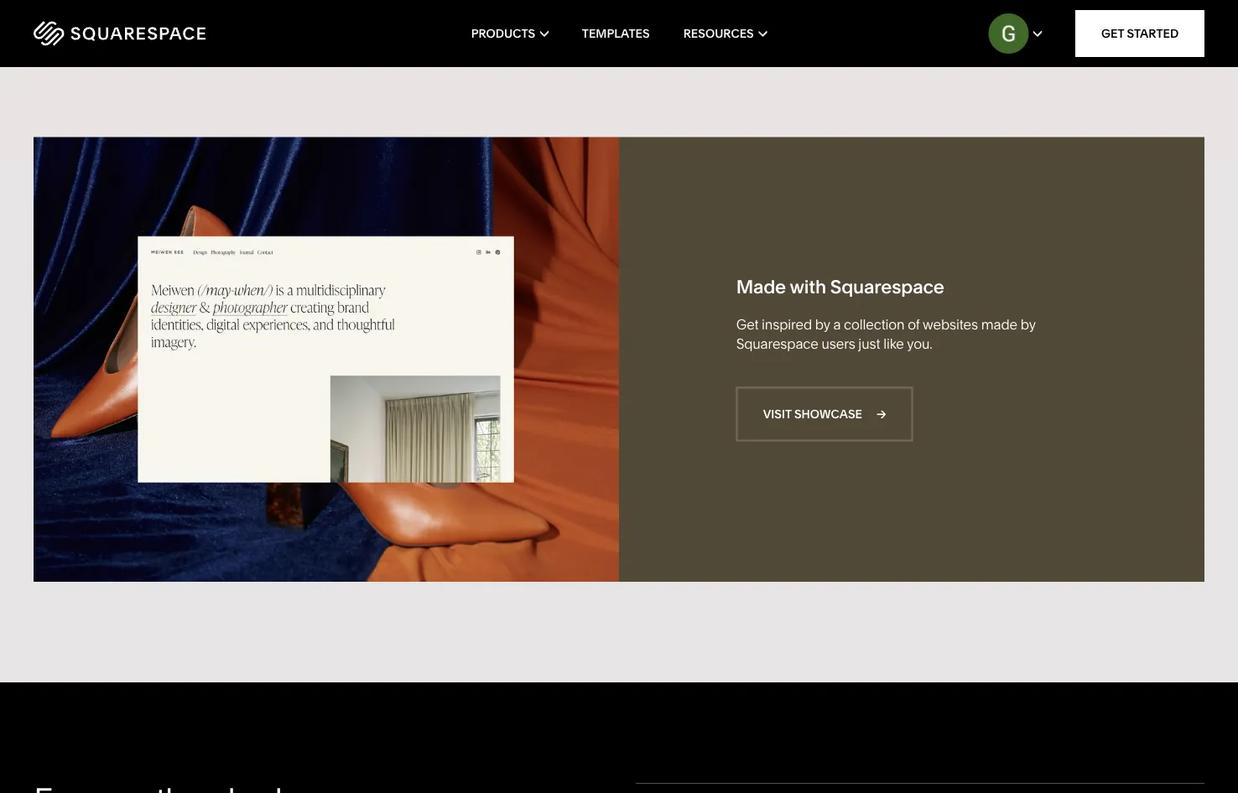 Task type: locate. For each thing, give the bounding box(es) containing it.
squarespace inside get inspired by a collection of websites made by squarespace users just like you.
[[737, 336, 819, 353]]

0 horizontal spatial squarespace
[[737, 336, 819, 353]]

→
[[877, 408, 887, 422]]

1 horizontal spatial by
[[1021, 317, 1036, 334]]

get inside get inspired by a collection of websites made by squarespace users just like you.
[[737, 317, 759, 334]]

squarespace down inspired
[[737, 336, 819, 353]]

0 vertical spatial squarespace
[[831, 276, 945, 298]]

showcase
[[795, 408, 863, 422]]

templates
[[582, 26, 650, 41]]

visit showcase
[[763, 408, 863, 422]]

products button
[[471, 0, 549, 67]]

of
[[908, 317, 920, 334]]

get
[[1102, 26, 1125, 41], [737, 317, 759, 334]]

squarespace up "collection"
[[831, 276, 945, 298]]

squarespace logo link
[[34, 21, 268, 46]]

squarespace logo image
[[34, 21, 206, 46]]

like
[[884, 336, 904, 353]]

resources
[[684, 26, 754, 41]]

get started link
[[1076, 10, 1205, 57]]

get left inspired
[[737, 317, 759, 334]]

collection
[[844, 317, 905, 334]]

1 vertical spatial squarespace
[[737, 336, 819, 353]]

products
[[471, 26, 536, 41]]

1 horizontal spatial get
[[1102, 26, 1125, 41]]

0 horizontal spatial by
[[816, 317, 831, 334]]

get for get inspired by a collection of websites made by squarespace users just like you.
[[737, 317, 759, 334]]

1 vertical spatial get
[[737, 317, 759, 334]]

get left 'started'
[[1102, 26, 1125, 41]]

made
[[737, 276, 786, 298]]

1 by from the left
[[816, 317, 831, 334]]

by left 'a'
[[816, 317, 831, 334]]

0 vertical spatial get
[[1102, 26, 1125, 41]]

made
[[982, 317, 1018, 334]]

squarespace
[[831, 276, 945, 298], [737, 336, 819, 353]]

by
[[816, 317, 831, 334], [1021, 317, 1036, 334]]

get for get started
[[1102, 26, 1125, 41]]

0 horizontal spatial get
[[737, 317, 759, 334]]

by right made
[[1021, 317, 1036, 334]]



Task type: vqa. For each thing, say whether or not it's contained in the screenshot.
rightmost Drive
no



Task type: describe. For each thing, give the bounding box(es) containing it.
with
[[790, 276, 827, 298]]

started
[[1127, 26, 1179, 41]]

websites
[[923, 317, 978, 334]]

get inspired by a collection of websites made by squarespace users just like you.
[[737, 317, 1036, 353]]

just
[[859, 336, 881, 353]]

2 by from the left
[[1021, 317, 1036, 334]]

made with squarespace
[[737, 276, 945, 298]]

a
[[834, 317, 841, 334]]

users
[[822, 336, 856, 353]]

resources button
[[684, 0, 767, 67]]

get started
[[1102, 26, 1179, 41]]

you.
[[907, 336, 933, 353]]

orange stiletto shoes on orange and blue fabric, with an off-white portfolio website displaying dark text. image
[[34, 137, 619, 583]]

inspired
[[762, 317, 812, 334]]

templates link
[[582, 0, 650, 67]]

visit
[[763, 408, 792, 422]]

1 horizontal spatial squarespace
[[831, 276, 945, 298]]



